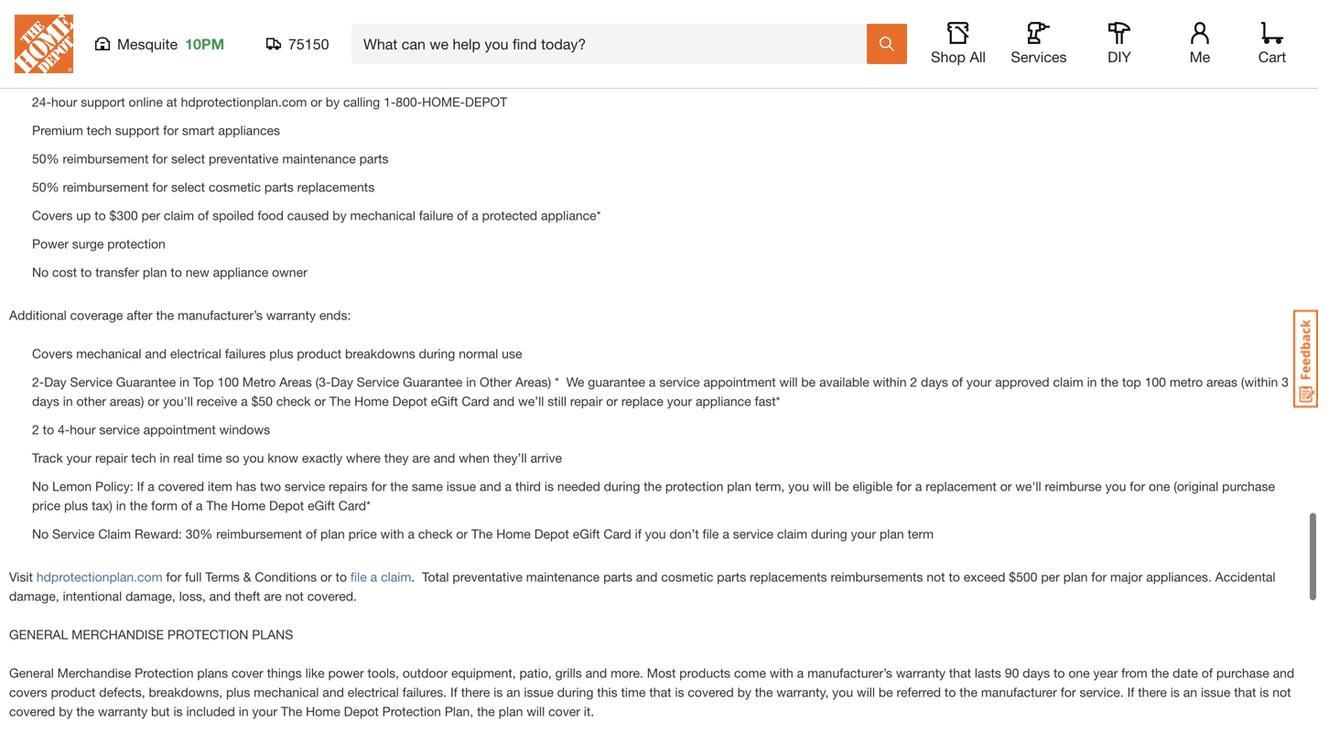 Task type: describe. For each thing, give the bounding box(es) containing it.
major
[[1111, 570, 1143, 585]]

0 horizontal spatial maintenance
[[282, 151, 356, 166]]

power surge protection
[[32, 236, 166, 251]]

one inside general merchandise protection plans cover things like power tools, outdoor equipment, patio, grills and more. most products come with a manufacturer's warranty that lasts 90 days to one year from the date of purchase and covers product defects, breakdowns, plus mechanical and electrical failures. if there is an issue during this time that is covered by the warranty, you will be referred to the manufacturer for service. if there is an issue that is not covered by the warranty but is included in your the home depot protection plan, the plan will cover it.
[[1069, 666, 1090, 681]]

are inside .  total preventative maintenance parts and cosmetic parts replacements reimbursements not to exceed $500 per plan for major appliances. accidental damage, intentional damage, loss, and theft are not covered.
[[264, 589, 282, 604]]

1 damage, from the left
[[9, 589, 59, 604]]

in left real
[[160, 451, 170, 466]]

by right 'caused'
[[333, 208, 347, 223]]

product inside general merchandise protection plans cover things like power tools, outdoor equipment, patio, grills and more. most products come with a manufacturer's warranty that lasts 90 days to one year from the date of purchase and covers product defects, breakdowns, plus mechanical and electrical failures. if there is an issue during this time that is covered by the warranty, you will be referred to the manufacturer for service. if there is an issue that is not covered by the warranty but is included in your the home depot protection plan, the plan will cover it.
[[51, 685, 96, 700]]

2 inside 2-day service guarantee in top 100 metro areas (3-day service guarantee in other areas) *  we guarantee a service appointment will be available within 2 days of your approved claim in the top 100 metro areas (within 3 days in other areas) or you'll receive a $50 check or the home depot egift card and we'll still repair or replace your appliance fast*
[[911, 375, 918, 390]]

a up replace
[[649, 375, 656, 390]]

75150
[[288, 35, 329, 53]]

select for cosmetic
[[171, 179, 205, 195]]

conditions
[[255, 570, 317, 585]]

1 horizontal spatial file
[[703, 527, 719, 542]]

2 vertical spatial warranty
[[98, 704, 148, 719]]

a left $50
[[241, 394, 248, 409]]

50% reimbursement for select preventative maintenance parts
[[32, 151, 392, 166]]

1 vertical spatial price
[[349, 527, 377, 542]]

2 horizontal spatial if
[[1128, 685, 1135, 700]]

by left calling
[[326, 94, 340, 109]]

1 vertical spatial repair
[[95, 451, 128, 466]]

from
[[1122, 666, 1148, 681]]

service down term,
[[733, 527, 774, 542]]

1 horizontal spatial if
[[451, 685, 458, 700]]

reimbursement for 50% reimbursement for select cosmetic parts replacements
[[63, 179, 149, 195]]

0 vertical spatial hdprotectionplan.com
[[181, 94, 307, 109]]

protection inside no lemon policy: if a covered item has two service repairs for the same issue and a third is needed during the protection plan term, you will be eligible for a replacement or we'll reimburse you for one (original purchase price plus tax) in the form of a the home depot egift card*
[[666, 479, 724, 494]]

*
[[555, 375, 559, 390]]

benefits
[[47, 56, 93, 71]]

no for no service claim reward: 30% reimbursement of plan price with a check or the home depot egift card if you don't file a service claim during your plan term
[[32, 527, 49, 542]]

the right the needed
[[644, 479, 662, 494]]

2 vertical spatial reimbursement
[[216, 527, 302, 542]]

plans for major appliance protection plans
[[215, 17, 257, 32]]

shop all button
[[930, 22, 988, 66]]

at
[[166, 94, 177, 109]]

of right failure
[[457, 208, 468, 223]]

covers for covers up to $300 per claim of spoiled food caused by mechanical failure of a protected appliance*
[[32, 208, 73, 223]]

the inside no lemon policy: if a covered item has two service repairs for the same issue and a third is needed during the protection plan term, you will be eligible for a replacement or we'll reimburse you for one (original purchase price plus tax) in the form of a the home depot egift card*
[[206, 498, 228, 513]]

in inside no lemon policy: if a covered item has two service repairs for the same issue and a third is needed during the protection plan term, you will be eligible for a replacement or we'll reimburse you for one (original purchase price plus tax) in the form of a the home depot egift card*
[[116, 498, 126, 513]]

so
[[226, 451, 240, 466]]

issue inside no lemon policy: if a covered item has two service repairs for the same issue and a third is needed during the protection plan term, you will be eligible for a replacement or we'll reimburse you for one (original purchase price plus tax) in the form of a the home depot egift card*
[[447, 479, 476, 494]]

you right so
[[243, 451, 264, 466]]

2 guarantee from the left
[[403, 375, 463, 390]]

grills
[[556, 666, 582, 681]]

1 horizontal spatial days
[[921, 375, 949, 390]]

0 horizontal spatial time
[[198, 451, 222, 466]]

0 vertical spatial warranty
[[266, 308, 316, 323]]

the down 75150 button at the top left of the page
[[287, 56, 305, 71]]

purchase inside no lemon policy: if a covered item has two service repairs for the same issue and a third is needed during the protection plan term, you will be eligible for a replacement or we'll reimburse you for one (original purchase price plus tax) in the form of a the home depot egift card*
[[1223, 479, 1276, 494]]

your left the approved
[[967, 375, 992, 390]]

service down tax)
[[52, 527, 95, 542]]

will down patio, on the left of page
[[527, 704, 545, 719]]

0 vertical spatial appliance
[[362, 56, 418, 71]]

protected
[[482, 208, 538, 223]]

2 100 from the left
[[1145, 375, 1167, 390]]

1 horizontal spatial that
[[950, 666, 972, 681]]

0 horizontal spatial that
[[650, 685, 672, 700]]

cart link
[[1253, 22, 1293, 66]]

2 horizontal spatial issue
[[1201, 685, 1231, 700]]

feedback link image
[[1294, 310, 1319, 408]]

the left date
[[1152, 666, 1170, 681]]

appliance*
[[541, 208, 601, 223]]

and inside 2-day service guarantee in top 100 metro areas (3-day service guarantee in other areas) *  we guarantee a service appointment will be available within 2 days of your approved claim in the top 100 metro areas (within 3 days in other areas) or you'll receive a $50 check or the home depot egift card and we'll still repair or replace your appliance fast*
[[493, 394, 515, 409]]

(original
[[1174, 479, 1219, 494]]

plan right transfer
[[143, 265, 167, 280]]

additional
[[9, 308, 67, 323]]

during up reimbursements
[[811, 527, 848, 542]]

price inside no lemon policy: if a covered item has two service repairs for the same issue and a third is needed during the protection plan term, you will be eligible for a replacement or we'll reimburse you for one (original purchase price plus tax) in the form of a the home depot egift card*
[[32, 498, 61, 513]]

track
[[32, 451, 63, 466]]

a left third
[[505, 479, 512, 494]]

50% for 50% reimbursement for select preventative maintenance parts
[[32, 151, 59, 166]]

0 vertical spatial cosmetic
[[209, 179, 261, 195]]

reimburse
[[1045, 479, 1102, 494]]

with inside general merchandise protection plans cover things like power tools, outdoor equipment, patio, grills and more. most products come with a manufacturer's warranty that lasts 90 days to one year from the date of purchase and covers product defects, breakdowns, plus mechanical and electrical failures. if there is an issue during this time that is covered by the warranty, you will be referred to the manufacturer for service. if there is an issue that is not covered by the warranty but is included in your the home depot protection plan, the plan will cover it.
[[770, 666, 794, 681]]

other
[[480, 375, 512, 390]]

protection for appliance
[[131, 17, 212, 32]]

or left you'll
[[148, 394, 159, 409]]

you inside general merchandise protection plans cover things like power tools, outdoor equipment, patio, grills and more. most products come with a manufacturer's warranty that lasts 90 days to one year from the date of purchase and covers product defects, breakdowns, plus mechanical and electrical failures. if there is an issue during this time that is covered by the warranty, you will be referred to the manufacturer for service. if there is an issue that is not covered by the warranty but is included in your the home depot protection plan, the plan will cover it.
[[833, 685, 854, 700]]

a left protected
[[472, 208, 479, 223]]

home inside no lemon policy: if a covered item has two service repairs for the same issue and a third is needed during the protection plan term, you will be eligible for a replacement or we'll reimburse you for one (original purchase price plus tax) in the form of a the home depot egift card*
[[231, 498, 266, 513]]

depot inside no lemon policy: if a covered item has two service repairs for the same issue and a third is needed during the protection plan term, you will be eligible for a replacement or we'll reimburse you for one (original purchase price plus tax) in the form of a the home depot egift card*
[[269, 498, 304, 513]]

or down 'day'
[[311, 94, 322, 109]]

appliance
[[57, 17, 127, 32]]

plan,
[[445, 704, 474, 719]]

needed
[[558, 479, 601, 494]]

loss,
[[179, 589, 206, 604]]

in left "top"
[[180, 375, 189, 390]]

general
[[9, 666, 54, 681]]

diy
[[1108, 48, 1132, 65]]

plans
[[197, 666, 228, 681]]

plan down card*
[[321, 527, 345, 542]]

by down merchandise
[[59, 704, 73, 719]]

to right cost
[[80, 265, 92, 280]]

of up conditions
[[306, 527, 317, 542]]

50% reimbursement for select cosmetic parts replacements
[[32, 179, 375, 195]]

lasts
[[975, 666, 1002, 681]]

0 vertical spatial cover
[[232, 666, 263, 681]]

0 vertical spatial are
[[97, 56, 114, 71]]

a up .
[[408, 527, 415, 542]]

no service claim reward: 30% reimbursement of plan price with a check or the home depot egift card if you don't file a service claim during your plan term
[[32, 527, 934, 542]]

a inside general merchandise protection plans cover things like power tools, outdoor equipment, patio, grills and more. most products come with a manufacturer's warranty that lasts 90 days to one year from the date of purchase and covers product defects, breakdowns, plus mechanical and electrical failures. if there is an issue during this time that is covered by the warranty, you will be referred to the manufacturer for service. if there is an issue that is not covered by the warranty but is included in your the home depot protection plan, the plan will cover it.
[[797, 666, 804, 681]]

will left referred
[[857, 685, 875, 700]]

0 vertical spatial hour
[[51, 94, 77, 109]]

2 vertical spatial covered
[[9, 704, 55, 719]]

outdoor
[[403, 666, 448, 681]]

you right reimburse
[[1106, 479, 1127, 494]]

4-
[[58, 422, 70, 437]]

smart
[[182, 123, 215, 138]]

covered inside no lemon policy: if a covered item has two service repairs for the same issue and a third is needed during the protection plan term, you will be eligible for a replacement or we'll reimburse you for one (original purchase price plus tax) in the form of a the home depot egift card*
[[158, 479, 204, 494]]

0 horizontal spatial per
[[142, 208, 160, 223]]

home inside general merchandise protection plans cover things like power tools, outdoor equipment, patio, grills and more. most products come with a manufacturer's warranty that lasts 90 days to one year from the date of purchase and covers product defects, breakdowns, plus mechanical and electrical failures. if there is an issue during this time that is covered by the warranty, you will be referred to the manufacturer for service. if there is an issue that is not covered by the warranty but is included in your the home depot protection plan, the plan will cover it.
[[306, 704, 340, 719]]

covers mechanical and electrical failures plus product breakdowns during normal use
[[32, 346, 522, 361]]

be inside general merchandise protection plans cover things like power tools, outdoor equipment, patio, grills and more. most products come with a manufacturer's warranty that lasts 90 days to one year from the date of purchase and covers product defects, breakdowns, plus mechanical and electrical failures. if there is an issue during this time that is covered by the warranty, you will be referred to the manufacturer for service. if there is an issue that is not covered by the warranty but is included in your the home depot protection plan, the plan will cover it.
[[879, 685, 893, 700]]

merchandise
[[72, 627, 164, 642]]

other
[[76, 394, 106, 409]]

one inside no lemon policy: if a covered item has two service repairs for the same issue and a third is needed during the protection plan term, you will be eligible for a replacement or we'll reimburse you for one (original purchase price plus tax) in the form of a the home depot egift card*
[[1149, 479, 1171, 494]]

0 vertical spatial not
[[927, 570, 946, 585]]

home down third
[[497, 527, 531, 542]]

claim
[[98, 527, 131, 542]]

products
[[680, 666, 731, 681]]

$300
[[109, 208, 138, 223]]

your down the 10pm
[[184, 56, 209, 71]]

or up covered.
[[321, 570, 332, 585]]

receive
[[197, 394, 237, 409]]

in left other on the left bottom of the page
[[63, 394, 73, 409]]

What can we help you find today? search field
[[364, 25, 866, 63]]

repair inside 2-day service guarantee in top 100 metro areas (3-day service guarantee in other areas) *  we guarantee a service appointment will be available within 2 days of your approved claim in the top 100 metro areas (within 3 days in other areas) or you'll receive a $50 check or the home depot egift card and we'll still repair or replace your appliance fast*
[[570, 394, 603, 409]]

the inside 2-day service guarantee in top 100 metro areas (3-day service guarantee in other areas) *  we guarantee a service appointment will be available within 2 days of your approved claim in the top 100 metro areas (within 3 days in other areas) or you'll receive a $50 check or the home depot egift card and we'll still repair or replace your appliance fast*
[[1101, 375, 1119, 390]]

maintenance inside .  total preventative maintenance parts and cosmetic parts replacements reimbursements not to exceed $500 per plan for major appliances. accidental damage, intentional damage, loss, and theft are not covered.
[[526, 570, 600, 585]]

0 horizontal spatial with
[[381, 527, 404, 542]]

mechanical inside general merchandise protection plans cover things like power tools, outdoor equipment, patio, grills and more. most products come with a manufacturer's warranty that lasts 90 days to one year from the date of purchase and covers product defects, breakdowns, plus mechanical and electrical failures. if there is an issue during this time that is covered by the warranty, you will be referred to the manufacturer for service. if there is an issue that is not covered by the warranty but is included in your the home depot protection plan, the plan will cover it.
[[254, 685, 319, 700]]

depot down third
[[535, 527, 569, 542]]

the left form in the left bottom of the page
[[130, 498, 148, 513]]

per inside .  total preventative maintenance parts and cosmetic parts replacements reimbursements not to exceed $500 per plan for major appliances. accidental damage, intentional damage, loss, and theft are not covered.
[[1042, 570, 1060, 585]]

equipment,
[[452, 666, 516, 681]]

food
[[258, 208, 284, 223]]

areas
[[1207, 375, 1238, 390]]

1 vertical spatial not
[[285, 589, 304, 604]]

merchandise
[[57, 666, 131, 681]]

0 horizontal spatial protection
[[135, 666, 194, 681]]

egift inside 2-day service guarantee in top 100 metro areas (3-day service guarantee in other areas) *  we guarantee a service appointment will be available within 2 days of your approved claim in the top 100 metro areas (within 3 days in other areas) or you'll receive a $50 check or the home depot egift card and we'll still repair or replace your appliance fast*
[[431, 394, 458, 409]]

0 horizontal spatial preventative
[[209, 151, 279, 166]]

to left 4-
[[43, 422, 54, 437]]

breakdowns
[[345, 346, 416, 361]]

item
[[208, 479, 232, 494]]

support for online
[[81, 94, 125, 109]]

service inside 2-day service guarantee in top 100 metro areas (3-day service guarantee in other areas) *  we guarantee a service appointment will be available within 2 days of your approved claim in the top 100 metro areas (within 3 days in other areas) or you'll receive a $50 check or the home depot egift card and we'll still repair or replace your appliance fast*
[[660, 375, 700, 390]]

1 vertical spatial appliance
[[213, 265, 269, 280]]

spoiled
[[213, 208, 254, 223]]

track your repair tech in real time so you know exactly where they are and when they'll arrive
[[32, 451, 562, 466]]

transfer
[[95, 265, 139, 280]]

0 horizontal spatial protection
[[107, 236, 166, 251]]

approved
[[996, 375, 1050, 390]]

1 horizontal spatial tech
[[131, 451, 156, 466]]

1-
[[384, 94, 396, 109]]

the down lasts
[[960, 685, 978, 700]]

things
[[267, 666, 302, 681]]

card inside 2-day service guarantee in top 100 metro areas (3-day service guarantee in other areas) *  we guarantee a service appointment will be available within 2 days of your approved claim in the top 100 metro areas (within 3 days in other areas) or you'll receive a $50 check or the home depot egift card and we'll still repair or replace your appliance fast*
[[462, 394, 490, 409]]

third
[[516, 479, 541, 494]]

1 vertical spatial check
[[418, 527, 453, 542]]

top
[[1123, 375, 1142, 390]]

support for for
[[115, 123, 160, 138]]

but
[[151, 704, 170, 719]]

of down 50% reimbursement for select cosmetic parts replacements
[[198, 208, 209, 223]]

claim inside 2-day service guarantee in top 100 metro areas (3-day service guarantee in other areas) *  we guarantee a service appointment will be available within 2 days of your approved claim in the top 100 metro areas (within 3 days in other areas) or you'll receive a $50 check or the home depot egift card and we'll still repair or replace your appliance fast*
[[1054, 375, 1084, 390]]

0 horizontal spatial days
[[32, 394, 59, 409]]

0 horizontal spatial electrical
[[170, 346, 222, 361]]

covers
[[9, 685, 47, 700]]

breakdowns,
[[149, 685, 223, 700]]

your up reimbursements
[[851, 527, 876, 542]]

or inside no lemon policy: if a covered item has two service repairs for the same issue and a third is needed during the protection plan term, you will be eligible for a replacement or we'll reimburse you for one (original purchase price plus tax) in the form of a the home depot egift card*
[[1001, 479, 1012, 494]]

(3-
[[316, 375, 331, 390]]

in left other
[[466, 375, 476, 390]]

or down (3-
[[314, 394, 326, 409]]

mesquite 10pm
[[117, 35, 224, 53]]

policy:
[[95, 479, 133, 494]]

the left same
[[390, 479, 408, 494]]

don't
[[670, 527, 699, 542]]

the down come
[[755, 685, 773, 700]]

areas
[[280, 375, 312, 390]]

select for preventative
[[171, 151, 205, 166]]

0 vertical spatial replacements
[[297, 179, 375, 195]]

service up other on the left bottom of the page
[[70, 375, 113, 390]]

0 horizontal spatial mechanical
[[76, 346, 142, 361]]

30%
[[186, 527, 213, 542]]

75150 button
[[266, 35, 330, 53]]

your up the lemon
[[66, 451, 92, 466]]

$50
[[251, 394, 273, 409]]

depot inside general merchandise protection plans cover things like power tools, outdoor equipment, patio, grills and more. most products come with a manufacturer's warranty that lasts 90 days to one year from the date of purchase and covers product defects, breakdowns, plus mechanical and electrical failures. if there is an issue during this time that is covered by the warranty, you will be referred to the manufacturer for service. if there is an issue that is not covered by the warranty but is included in your the home depot protection plan, the plan will cover it.
[[344, 704, 379, 719]]

during left normal
[[419, 346, 455, 361]]

your right replace
[[667, 394, 692, 409]]

(within
[[1242, 375, 1279, 390]]

or down "guarantee"
[[606, 394, 618, 409]]

surge
[[72, 236, 104, 251]]

0 vertical spatial plus
[[269, 346, 293, 361]]

to up manufacturer
[[1054, 666, 1065, 681]]

by down come
[[738, 685, 752, 700]]

not inside general merchandise protection plans cover things like power tools, outdoor equipment, patio, grills and more. most products come with a manufacturer's warranty that lasts 90 days to one year from the date of purchase and covers product defects, breakdowns, plus mechanical and electrical failures. if there is an issue during this time that is covered by the warranty, you will be referred to the manufacturer for service. if there is an issue that is not covered by the warranty but is included in your the home depot protection plan, the plan will cover it.
[[1273, 685, 1292, 700]]

year
[[1094, 666, 1118, 681]]

you right term,
[[789, 479, 810, 494]]

service.
[[1080, 685, 1124, 700]]

a left .
[[371, 570, 377, 585]]

0 horizontal spatial appointment
[[143, 422, 216, 437]]

home-
[[422, 94, 465, 109]]

manufacturer's inside general merchandise protection plans cover things like power tools, outdoor equipment, patio, grills and more. most products come with a manufacturer's warranty that lasts 90 days to one year from the date of purchase and covers product defects, breakdowns, plus mechanical and electrical failures. if there is an issue during this time that is covered by the warranty, you will be referred to the manufacturer for service. if there is an issue that is not covered by the warranty but is included in your the home depot protection plan, the plan will cover it.
[[808, 666, 893, 681]]

1 vertical spatial warranty
[[896, 666, 946, 681]]

the down "when"
[[472, 527, 493, 542]]

the down merchandise
[[76, 704, 94, 719]]

1 horizontal spatial issue
[[524, 685, 554, 700]]

tax)
[[92, 498, 113, 513]]

a up form in the left bottom of the page
[[148, 479, 155, 494]]

patio,
[[520, 666, 552, 681]]

0 horizontal spatial manufacturer's
[[178, 308, 263, 323]]

no lemon policy: if a covered item has two service repairs for the same issue and a third is needed during the protection plan term, you will be eligible for a replacement or we'll reimburse you for one (original purchase price plus tax) in the form of a the home depot egift card*
[[32, 479, 1276, 513]]

general merchandise protection plans
[[9, 627, 293, 642]]

1 horizontal spatial cover
[[549, 704, 581, 719]]

guarantee
[[588, 375, 646, 390]]

replacements inside .  total preventative maintenance parts and cosmetic parts replacements reimbursements not to exceed $500 per plan for major appliances. accidental damage, intentional damage, loss, and theft are not covered.
[[750, 570, 828, 585]]

service down breakdowns
[[357, 375, 399, 390]]

referred
[[897, 685, 941, 700]]

your right 'day'
[[333, 56, 358, 71]]

we'll
[[1016, 479, 1042, 494]]

0 horizontal spatial included
[[118, 56, 167, 71]]

1 horizontal spatial card
[[604, 527, 632, 542]]

fast*
[[755, 394, 781, 409]]

come
[[734, 666, 766, 681]]



Task type: locate. For each thing, give the bounding box(es) containing it.
0 horizontal spatial egift
[[308, 498, 335, 513]]

the inside 2-day service guarantee in top 100 metro areas (3-day service guarantee in other areas) *  we guarantee a service appointment will be available within 2 days of your approved claim in the top 100 metro areas (within 3 days in other areas) or you'll receive a $50 check or the home depot egift card and we'll still repair or replace your appliance fast*
[[330, 394, 351, 409]]

be inside no lemon policy: if a covered item has two service repairs for the same issue and a third is needed during the protection plan term, you will be eligible for a replacement or we'll reimburse you for one (original purchase price plus tax) in the form of a the home depot egift card*
[[835, 479, 849, 494]]

time inside general merchandise protection plans cover things like power tools, outdoor equipment, patio, grills and more. most products come with a manufacturer's warranty that lasts 90 days to one year from the date of purchase and covers product defects, breakdowns, plus mechanical and electrical failures. if there is an issue during this time that is covered by the warranty, you will be referred to the manufacturer for service. if there is an issue that is not covered by the warranty but is included in your the home depot protection plan, the plan will cover it.
[[621, 685, 646, 700]]

an down date
[[1184, 685, 1198, 700]]

the left top
[[1101, 375, 1119, 390]]

0 vertical spatial mechanical
[[350, 208, 416, 223]]

1 vertical spatial no
[[32, 479, 49, 494]]

maintenance
[[282, 151, 356, 166], [526, 570, 600, 585]]

shop all
[[931, 48, 986, 65]]

failure
[[419, 208, 454, 223]]

real
[[173, 451, 194, 466]]

delivered:
[[434, 56, 490, 71]]

by
[[326, 94, 340, 109], [333, 208, 347, 223], [738, 685, 752, 700], [59, 704, 73, 719]]

theft
[[235, 589, 260, 604]]

0 horizontal spatial day
[[44, 375, 66, 390]]

1 horizontal spatial not
[[927, 570, 946, 585]]

appliance inside 2-day service guarantee in top 100 metro areas (3-day service guarantee in other areas) *  we guarantee a service appointment will be available within 2 days of your approved claim in the top 100 metro areas (within 3 days in other areas) or you'll receive a $50 check or the home depot egift card and we'll still repair or replace your appliance fast*
[[696, 394, 752, 409]]

repair right "still" at the left bottom of page
[[570, 394, 603, 409]]

replacement
[[926, 479, 997, 494]]

protection up don't on the bottom of the page
[[666, 479, 724, 494]]

0 horizontal spatial one
[[1069, 666, 1090, 681]]

90
[[1005, 666, 1020, 681]]

select down 50% reimbursement for select preventative maintenance parts
[[171, 179, 205, 195]]

0 horizontal spatial file
[[351, 570, 367, 585]]

cosmetic
[[209, 179, 261, 195], [662, 570, 714, 585]]

of inside no lemon policy: if a covered item has two service repairs for the same issue and a third is needed during the protection plan term, you will be eligible for a replacement or we'll reimburse you for one (original purchase price plus tax) in the form of a the home depot egift card*
[[181, 498, 192, 513]]

0 horizontal spatial hdprotectionplan.com
[[36, 570, 163, 585]]

two
[[260, 479, 281, 494]]

no up visit
[[32, 527, 49, 542]]

0 vertical spatial protection
[[135, 666, 194, 681]]

1 there from the left
[[461, 685, 490, 700]]

1 horizontal spatial included
[[186, 704, 235, 719]]

mechanical left failure
[[350, 208, 416, 223]]

covers up to $300 per claim of spoiled food caused by mechanical failure of a protected appliance*
[[32, 208, 601, 223]]

replacements left reimbursements
[[750, 570, 828, 585]]

a up 30%
[[196, 498, 203, 513]]

will inside no lemon policy: if a covered item has two service repairs for the same issue and a third is needed during the protection plan term, you will be eligible for a replacement or we'll reimburse you for one (original purchase price plus tax) in the form of a the home depot egift card*
[[813, 479, 831, 494]]

per right $500
[[1042, 570, 1060, 585]]

be left available
[[802, 375, 816, 390]]

a right don't on the bottom of the page
[[723, 527, 730, 542]]

and
[[145, 346, 167, 361], [493, 394, 515, 409], [434, 451, 455, 466], [480, 479, 502, 494], [636, 570, 658, 585], [209, 589, 231, 604], [586, 666, 607, 681], [1273, 666, 1295, 681], [323, 685, 344, 700]]

cover right the "plans"
[[232, 666, 263, 681]]

0 horizontal spatial not
[[285, 589, 304, 604]]

the right plan,
[[477, 704, 495, 719]]

will left eligible
[[813, 479, 831, 494]]

1 vertical spatial protection
[[666, 479, 724, 494]]

for
[[163, 123, 179, 138], [152, 151, 168, 166], [152, 179, 168, 195], [371, 479, 387, 494], [897, 479, 912, 494], [1130, 479, 1146, 494], [166, 570, 182, 585], [1092, 570, 1107, 585], [1061, 685, 1077, 700]]

cosmetic down don't on the bottom of the page
[[662, 570, 714, 585]]

arrive
[[531, 451, 562, 466]]

the right the after
[[156, 308, 174, 323]]

1 vertical spatial manufacturer's
[[808, 666, 893, 681]]

protection
[[135, 666, 194, 681], [382, 704, 441, 719]]

defects,
[[99, 685, 145, 700]]

1 50% from the top
[[32, 151, 59, 166]]

of inside 2-day service guarantee in top 100 metro areas (3-day service guarantee in other areas) *  we guarantee a service appointment will be available within 2 days of your approved claim in the top 100 metro areas (within 3 days in other areas) or you'll receive a $50 check or the home depot egift card and we'll still repair or replace your appliance fast*
[[952, 375, 963, 390]]

preventative inside .  total preventative maintenance parts and cosmetic parts replacements reimbursements not to exceed $500 per plan for major appliances. accidental damage, intentional damage, loss, and theft are not covered.
[[453, 570, 523, 585]]

covers for covers mechanical and electrical failures plus product breakdowns during normal use
[[32, 346, 73, 361]]

100 right top
[[1145, 375, 1167, 390]]

mechanical
[[350, 208, 416, 223], [76, 346, 142, 361], [254, 685, 319, 700]]

0 vertical spatial no
[[32, 265, 49, 280]]

2 horizontal spatial covered
[[688, 685, 734, 700]]

days inside general merchandise protection plans cover things like power tools, outdoor equipment, patio, grills and more. most products come with a manufacturer's warranty that lasts 90 days to one year from the date of purchase and covers product defects, breakdowns, plus mechanical and electrical failures. if there is an issue during this time that is covered by the warranty, you will be referred to the manufacturer for service. if there is an issue that is not covered by the warranty but is included in your the home depot protection plan, the plan will cover it.
[[1023, 666, 1050, 681]]

appliance
[[362, 56, 418, 71], [213, 265, 269, 280], [696, 394, 752, 409]]

plan inside .  total preventative maintenance parts and cosmetic parts replacements reimbursements not to exceed $500 per plan for major appliances. accidental damage, intentional damage, loss, and theft are not covered.
[[1064, 570, 1088, 585]]

0 horizontal spatial price
[[32, 498, 61, 513]]

the down things
[[281, 704, 302, 719]]

2 50% from the top
[[32, 179, 59, 195]]

1 vertical spatial card
[[604, 527, 632, 542]]

1 day from the left
[[44, 375, 66, 390]]

1 horizontal spatial product
[[297, 346, 342, 361]]

normal
[[459, 346, 498, 361]]

1 vertical spatial product
[[51, 685, 96, 700]]

check down areas
[[276, 394, 311, 409]]

50% for 50% reimbursement for select cosmetic parts replacements
[[32, 179, 59, 195]]

plan down the 10pm
[[213, 56, 237, 71]]

egift inside no lemon policy: if a covered item has two service repairs for the same issue and a third is needed during the protection plan term, you will be eligible for a replacement or we'll reimburse you for one (original purchase price plus tax) in the form of a the home depot egift card*
[[308, 498, 335, 513]]

there down "equipment," on the left bottom
[[461, 685, 490, 700]]

metro
[[242, 375, 276, 390]]

0 horizontal spatial 2
[[32, 422, 39, 437]]

product up (3-
[[297, 346, 342, 361]]

product down merchandise
[[51, 685, 96, 700]]

covers up power
[[32, 208, 73, 223]]

3 no from the top
[[32, 527, 49, 542]]

1 vertical spatial maintenance
[[526, 570, 600, 585]]

included down the breakdowns,
[[186, 704, 235, 719]]

check inside 2-day service guarantee in top 100 metro areas (3-day service guarantee in other areas) *  we guarantee a service appointment will be available within 2 days of your approved claim in the top 100 metro areas (within 3 days in other areas) or you'll receive a $50 check or the home depot egift card and we'll still repair or replace your appliance fast*
[[276, 394, 311, 409]]

in right tax)
[[116, 498, 126, 513]]

file up covered.
[[351, 570, 367, 585]]

replacements up covers up to $300 per claim of spoiled food caused by mechanical failure of a protected appliance* at the top left of the page
[[297, 179, 375, 195]]

hour down other on the left bottom of the page
[[70, 422, 96, 437]]

2 vertical spatial mechanical
[[254, 685, 319, 700]]

lemon
[[52, 479, 92, 494]]

to right referred
[[945, 685, 956, 700]]

no down track
[[32, 479, 49, 494]]

in inside general merchandise protection plans cover things like power tools, outdoor equipment, patio, grills and more. most products come with a manufacturer's warranty that lasts 90 days to one year from the date of purchase and covers product defects, breakdowns, plus mechanical and electrical failures. if there is an issue during this time that is covered by the warranty, you will be referred to the manufacturer for service. if there is an issue that is not covered by the warranty but is included in your the home depot protection plan, the plan will cover it.
[[239, 704, 249, 719]]

damage,
[[9, 589, 59, 604], [126, 589, 176, 604]]

reimbursement for 50% reimbursement for select preventative maintenance parts
[[63, 151, 149, 166]]

0 vertical spatial file
[[703, 527, 719, 542]]

1 vertical spatial file
[[351, 570, 367, 585]]

home inside 2-day service guarantee in top 100 metro areas (3-day service guarantee in other areas) *  we guarantee a service appointment will be available within 2 days of your approved claim in the top 100 metro areas (within 3 days in other areas) or you'll receive a $50 check or the home depot egift card and we'll still repair or replace your appliance fast*
[[355, 394, 389, 409]]

1 vertical spatial plans
[[252, 627, 293, 642]]

no cost to transfer plan to new appliance owner
[[32, 265, 307, 280]]

for inside general merchandise protection plans cover things like power tools, outdoor equipment, patio, grills and more. most products come with a manufacturer's warranty that lasts 90 days to one year from the date of purchase and covers product defects, breakdowns, plus mechanical and electrical failures. if there is an issue during this time that is covered by the warranty, you will be referred to the manufacturer for service. if there is an issue that is not covered by the warranty but is included in your the home depot protection plan, the plan will cover it.
[[1061, 685, 1077, 700]]

form
[[151, 498, 178, 513]]

covered down 'products'
[[688, 685, 734, 700]]

1 vertical spatial are
[[412, 451, 430, 466]]

2 no from the top
[[32, 479, 49, 494]]

day
[[44, 375, 66, 390], [331, 375, 353, 390]]

plus down the "plans"
[[226, 685, 250, 700]]

reimbursements
[[831, 570, 924, 585]]

areas)
[[110, 394, 144, 409]]

2 vertical spatial no
[[32, 527, 49, 542]]

to left new
[[171, 265, 182, 280]]

know
[[268, 451, 299, 466]]

$500
[[1009, 570, 1038, 585]]

1 guarantee from the left
[[116, 375, 176, 390]]

no for no lemon policy: if a covered item has two service repairs for the same issue and a third is needed during the protection plan term, you will be eligible for a replacement or we'll reimburse you for one (original purchase price plus tax) in the form of a the home depot egift card*
[[32, 479, 49, 494]]

these
[[9, 56, 44, 71]]

replacements
[[297, 179, 375, 195], [750, 570, 828, 585]]

terms
[[205, 570, 240, 585]]

support down online
[[115, 123, 160, 138]]

we'll
[[518, 394, 544, 409]]

1 vertical spatial with
[[770, 666, 794, 681]]

day right areas
[[331, 375, 353, 390]]

cosmetic inside .  total preventative maintenance parts and cosmetic parts replacements reimbursements not to exceed $500 per plan for major appliances. accidental damage, intentional damage, loss, and theft are not covered.
[[662, 570, 714, 585]]

warranty,
[[777, 685, 829, 700]]

failures
[[225, 346, 266, 361]]

0 horizontal spatial product
[[51, 685, 96, 700]]

2 vertical spatial appliance
[[696, 394, 752, 409]]

a left replacement
[[916, 479, 923, 494]]

1 vertical spatial electrical
[[348, 685, 399, 700]]

0 vertical spatial 2
[[911, 375, 918, 390]]

file
[[703, 527, 719, 542], [351, 570, 367, 585]]

2 horizontal spatial are
[[412, 451, 430, 466]]

select down smart
[[171, 151, 205, 166]]

1 vertical spatial days
[[32, 394, 59, 409]]

service inside no lemon policy: if a covered item has two service repairs for the same issue and a third is needed during the protection plan term, you will be eligible for a replacement or we'll reimburse you for one (original purchase price plus tax) in the form of a the home depot egift card*
[[285, 479, 325, 494]]

appliance up 1-
[[362, 56, 418, 71]]

depot
[[465, 94, 508, 109]]

1 horizontal spatial plus
[[226, 685, 250, 700]]

2 horizontal spatial that
[[1235, 685, 1257, 700]]

0 horizontal spatial replacements
[[297, 179, 375, 195]]

replace
[[622, 394, 664, 409]]

1 vertical spatial covers
[[32, 346, 73, 361]]

metro
[[1170, 375, 1204, 390]]

an down patio, on the left of page
[[507, 685, 521, 700]]

are down conditions
[[264, 589, 282, 604]]

24-hour support online at hdprotectionplan.com or by calling 1-800-home-depot
[[32, 94, 508, 109]]

.  total preventative maintenance parts and cosmetic parts replacements reimbursements not to exceed $500 per plan for major appliances. accidental damage, intentional damage, loss, and theft are not covered.
[[9, 570, 1276, 604]]

will inside 2-day service guarantee in top 100 metro areas (3-day service guarantee in other areas) *  we guarantee a service appointment will be available within 2 days of your approved claim in the top 100 metro areas (within 3 days in other areas) or you'll receive a $50 check or the home depot egift card and we'll still repair or replace your appliance fast*
[[780, 375, 798, 390]]

0 vertical spatial time
[[198, 451, 222, 466]]

during inside no lemon policy: if a covered item has two service repairs for the same issue and a third is needed during the protection plan term, you will be eligible for a replacement or we'll reimburse you for one (original purchase price plus tax) in the form of a the home depot egift card*
[[604, 479, 640, 494]]

appointment inside 2-day service guarantee in top 100 metro areas (3-day service guarantee in other areas) *  we guarantee a service appointment will be available within 2 days of your approved claim in the top 100 metro areas (within 3 days in other areas) or you'll receive a $50 check or the home depot egift card and we'll still repair or replace your appliance fast*
[[704, 375, 776, 390]]

diy button
[[1091, 22, 1149, 66]]

2 an from the left
[[1184, 685, 1198, 700]]

the down (3-
[[330, 394, 351, 409]]

reward:
[[135, 527, 182, 542]]

0 horizontal spatial damage,
[[9, 589, 59, 604]]

you right "if"
[[645, 527, 666, 542]]

appliances.
[[1147, 570, 1212, 585]]

2 right within
[[911, 375, 918, 390]]

reimbursement up $300
[[63, 179, 149, 195]]

1 vertical spatial included
[[186, 704, 235, 719]]

1 vertical spatial reimbursement
[[63, 179, 149, 195]]

check down same
[[418, 527, 453, 542]]

exceed
[[964, 570, 1006, 585]]

0 horizontal spatial check
[[276, 394, 311, 409]]

2 damage, from the left
[[126, 589, 176, 604]]

plan inside no lemon policy: if a covered item has two service repairs for the same issue and a third is needed during the protection plan term, you will be eligible for a replacement or we'll reimburse you for one (original purchase price plus tax) in the form of a the home depot egift card*
[[727, 479, 752, 494]]

for inside .  total preventative maintenance parts and cosmetic parts replacements reimbursements not to exceed $500 per plan for major appliances. accidental damage, intentional damage, loss, and theft are not covered.
[[1092, 570, 1107, 585]]

1 vertical spatial be
[[835, 479, 849, 494]]

within
[[873, 375, 907, 390]]

1 an from the left
[[507, 685, 521, 700]]

1 no from the top
[[32, 265, 49, 280]]

0 horizontal spatial tech
[[87, 123, 112, 138]]

service down areas)
[[99, 422, 140, 437]]

be inside 2-day service guarantee in top 100 metro areas (3-day service guarantee in other areas) *  we guarantee a service appointment will be available within 2 days of your approved claim in the top 100 metro areas (within 3 days in other areas) or you'll receive a $50 check or the home depot egift card and we'll still repair or replace your appliance fast*
[[802, 375, 816, 390]]

10pm
[[185, 35, 224, 53]]

1 vertical spatial 50%
[[32, 179, 59, 195]]

or left we'll
[[1001, 479, 1012, 494]]

these benefits are included in your plan starting the day your appliance is delivered:
[[9, 56, 490, 71]]

protection for merchandise
[[168, 627, 248, 642]]

2 vertical spatial plus
[[226, 685, 250, 700]]

with up file a claim link
[[381, 527, 404, 542]]

the inside general merchandise protection plans cover things like power tools, outdoor equipment, patio, grills and more. most products come with a manufacturer's warranty that lasts 90 days to one year from the date of purchase and covers product defects, breakdowns, plus mechanical and electrical failures. if there is an issue during this time that is covered by the warranty, you will be referred to the manufacturer for service. if there is an issue that is not covered by the warranty but is included in your the home depot protection plan, the plan will cover it.
[[281, 704, 302, 719]]

day
[[309, 56, 330, 71]]

in down mesquite 10pm
[[170, 56, 180, 71]]

2 horizontal spatial warranty
[[896, 666, 946, 681]]

one left (original
[[1149, 479, 1171, 494]]

1 vertical spatial purchase
[[1217, 666, 1270, 681]]

plan left term
[[880, 527, 905, 542]]

1 horizontal spatial an
[[1184, 685, 1198, 700]]

repair up 'policy:'
[[95, 451, 128, 466]]

1 vertical spatial hour
[[70, 422, 96, 437]]

0 horizontal spatial be
[[802, 375, 816, 390]]

1 vertical spatial protection
[[168, 627, 248, 642]]

depot down two on the left bottom
[[269, 498, 304, 513]]

1 horizontal spatial with
[[770, 666, 794, 681]]

term,
[[755, 479, 785, 494]]

plans for general merchandise protection plans
[[252, 627, 293, 642]]

eligible
[[853, 479, 893, 494]]

to up covered.
[[336, 570, 347, 585]]

to
[[94, 208, 106, 223], [80, 265, 92, 280], [171, 265, 182, 280], [43, 422, 54, 437], [336, 570, 347, 585], [949, 570, 961, 585], [1054, 666, 1065, 681], [945, 685, 956, 700]]

2 horizontal spatial egift
[[573, 527, 600, 542]]

in right but
[[239, 704, 249, 719]]

1 vertical spatial 2
[[32, 422, 39, 437]]

appliances
[[218, 123, 280, 138]]

1 horizontal spatial appliance
[[362, 56, 418, 71]]

if inside no lemon policy: if a covered item has two service repairs for the same issue and a third is needed during the protection plan term, you will be eligible for a replacement or we'll reimburse you for one (original purchase price plus tax) in the form of a the home depot egift card*
[[137, 479, 144, 494]]

has
[[236, 479, 256, 494]]

included inside general merchandise protection plans cover things like power tools, outdoor equipment, patio, grills and more. most products come with a manufacturer's warranty that lasts 90 days to one year from the date of purchase and covers product defects, breakdowns, plus mechanical and electrical failures. if there is an issue during this time that is covered by the warranty, you will be referred to the manufacturer for service. if there is an issue that is not covered by the warranty but is included in your the home depot protection plan, the plan will cover it.
[[186, 704, 235, 719]]

mechanical down the coverage
[[76, 346, 142, 361]]

manufacturer
[[982, 685, 1058, 700]]

during down grills
[[557, 685, 594, 700]]

1 horizontal spatial manufacturer's
[[808, 666, 893, 681]]

or down "when"
[[456, 527, 468, 542]]

2 vertical spatial egift
[[573, 527, 600, 542]]

depot down breakdowns
[[393, 394, 427, 409]]

0 horizontal spatial card
[[462, 394, 490, 409]]

of inside general merchandise protection plans cover things like power tools, outdoor equipment, patio, grills and more. most products come with a manufacturer's warranty that lasts 90 days to one year from the date of purchase and covers product defects, breakdowns, plus mechanical and electrical failures. if there is an issue during this time that is covered by the warranty, you will be referred to the manufacturer for service. if there is an issue that is not covered by the warranty but is included in your the home depot protection plan, the plan will cover it.
[[1202, 666, 1213, 681]]

there
[[461, 685, 490, 700], [1139, 685, 1168, 700]]

2 covers from the top
[[32, 346, 73, 361]]

0 horizontal spatial there
[[461, 685, 490, 700]]

1 100 from the left
[[218, 375, 239, 390]]

your
[[184, 56, 209, 71], [333, 56, 358, 71], [967, 375, 992, 390], [667, 394, 692, 409], [66, 451, 92, 466], [851, 527, 876, 542], [252, 704, 278, 719]]

hour
[[51, 94, 77, 109], [70, 422, 96, 437]]

damage, down visit
[[9, 589, 59, 604]]

1 vertical spatial covered
[[688, 685, 734, 700]]

new
[[186, 265, 209, 280]]

50% up power
[[32, 179, 59, 195]]

0 vertical spatial egift
[[431, 394, 458, 409]]

0 horizontal spatial guarantee
[[116, 375, 176, 390]]

1 horizontal spatial appointment
[[704, 375, 776, 390]]

2
[[911, 375, 918, 390], [32, 422, 39, 437]]

if
[[137, 479, 144, 494], [451, 685, 458, 700], [1128, 685, 1135, 700]]

areas)
[[516, 375, 551, 390]]

1 horizontal spatial one
[[1149, 479, 1171, 494]]

no for no cost to transfer plan to new appliance owner
[[32, 265, 49, 280]]

0 horizontal spatial if
[[137, 479, 144, 494]]

protection
[[107, 236, 166, 251], [666, 479, 724, 494]]

reimbursement down premium in the top left of the page
[[63, 151, 149, 166]]

1 vertical spatial one
[[1069, 666, 1090, 681]]

plus down the lemon
[[64, 498, 88, 513]]

1 horizontal spatial protection
[[382, 704, 441, 719]]

top
[[193, 375, 214, 390]]

1 horizontal spatial per
[[1042, 570, 1060, 585]]

1 select from the top
[[171, 151, 205, 166]]

your inside general merchandise protection plans cover things like power tools, outdoor equipment, patio, grills and more. most products come with a manufacturer's warranty that lasts 90 days to one year from the date of purchase and covers product defects, breakdowns, plus mechanical and electrical failures. if there is an issue during this time that is covered by the warranty, you will be referred to the manufacturer for service. if there is an issue that is not covered by the warranty but is included in your the home depot protection plan, the plan will cover it.
[[252, 704, 278, 719]]

1 vertical spatial support
[[115, 123, 160, 138]]

check
[[276, 394, 311, 409], [418, 527, 453, 542]]

guarantee down normal
[[403, 375, 463, 390]]

is inside no lemon policy: if a covered item has two service repairs for the same issue and a third is needed during the protection plan term, you will be eligible for a replacement or we'll reimburse you for one (original purchase price plus tax) in the form of a the home depot egift card*
[[545, 479, 554, 494]]

no inside no lemon policy: if a covered item has two service repairs for the same issue and a third is needed during the protection plan term, you will be eligible for a replacement or we'll reimburse you for one (original purchase price plus tax) in the form of a the home depot egift card*
[[32, 479, 49, 494]]

2 horizontal spatial plus
[[269, 346, 293, 361]]

purchase inside general merchandise protection plans cover things like power tools, outdoor equipment, patio, grills and more. most products come with a manufacturer's warranty that lasts 90 days to one year from the date of purchase and covers product defects, breakdowns, plus mechanical and electrical failures. if there is an issue during this time that is covered by the warranty, you will be referred to the manufacturer for service. if there is an issue that is not covered by the warranty but is included in your the home depot protection plan, the plan will cover it.
[[1217, 666, 1270, 681]]

the home depot logo image
[[15, 15, 73, 73]]

1 horizontal spatial egift
[[431, 394, 458, 409]]

electrical inside general merchandise protection plans cover things like power tools, outdoor equipment, patio, grills and more. most products come with a manufacturer's warranty that lasts 90 days to one year from the date of purchase and covers product defects, breakdowns, plus mechanical and electrical failures. if there is an issue during this time that is covered by the warranty, you will be referred to the manufacturer for service. if there is an issue that is not covered by the warranty but is included in your the home depot protection plan, the plan will cover it.
[[348, 685, 399, 700]]

be left referred
[[879, 685, 893, 700]]

electrical
[[170, 346, 222, 361], [348, 685, 399, 700]]

electrical down tools,
[[348, 685, 399, 700]]

premium
[[32, 123, 83, 138]]

2-day service guarantee in top 100 metro areas (3-day service guarantee in other areas) *  we guarantee a service appointment will be available within 2 days of your approved claim in the top 100 metro areas (within 3 days in other areas) or you'll receive a $50 check or the home depot egift card and we'll still repair or replace your appliance fast*
[[32, 375, 1289, 409]]

1 horizontal spatial guarantee
[[403, 375, 463, 390]]

one left year
[[1069, 666, 1090, 681]]

tools,
[[368, 666, 399, 681]]

services
[[1011, 48, 1067, 65]]

1 vertical spatial mechanical
[[76, 346, 142, 361]]

purchase
[[1223, 479, 1276, 494], [1217, 666, 1270, 681]]

100
[[218, 375, 239, 390], [1145, 375, 1167, 390]]

card left "if"
[[604, 527, 632, 542]]

support
[[81, 94, 125, 109], [115, 123, 160, 138]]

1 vertical spatial appointment
[[143, 422, 216, 437]]

caused
[[287, 208, 329, 223]]

1 covers from the top
[[32, 208, 73, 223]]

0 vertical spatial support
[[81, 94, 125, 109]]

if up plan,
[[451, 685, 458, 700]]

2 select from the top
[[171, 179, 205, 195]]

will
[[780, 375, 798, 390], [813, 479, 831, 494], [857, 685, 875, 700], [527, 704, 545, 719]]

2 day from the left
[[331, 375, 353, 390]]

1 horizontal spatial warranty
[[266, 308, 316, 323]]

of right form in the left bottom of the page
[[181, 498, 192, 513]]

with up 'warranty,'
[[770, 666, 794, 681]]

during inside general merchandise protection plans cover things like power tools, outdoor equipment, patio, grills and more. most products come with a manufacturer's warranty that lasts 90 days to one year from the date of purchase and covers product defects, breakdowns, plus mechanical and electrical failures. if there is an issue during this time that is covered by the warranty, you will be referred to the manufacturer for service. if there is an issue that is not covered by the warranty but is included in your the home depot protection plan, the plan will cover it.
[[557, 685, 594, 700]]

and inside no lemon policy: if a covered item has two service repairs for the same issue and a third is needed during the protection plan term, you will be eligible for a replacement or we'll reimburse you for one (original purchase price plus tax) in the form of a the home depot egift card*
[[480, 479, 502, 494]]

0 vertical spatial manufacturer's
[[178, 308, 263, 323]]

plan left term,
[[727, 479, 752, 494]]

in left top
[[1088, 375, 1098, 390]]

home down breakdowns
[[355, 394, 389, 409]]

card down other
[[462, 394, 490, 409]]

plus inside no lemon policy: if a covered item has two service repairs for the same issue and a third is needed during the protection plan term, you will be eligible for a replacement or we'll reimburse you for one (original purchase price plus tax) in the form of a the home depot egift card*
[[64, 498, 88, 513]]

to inside .  total preventative maintenance parts and cosmetic parts replacements reimbursements not to exceed $500 per plan for major appliances. accidental damage, intentional damage, loss, and theft are not covered.
[[949, 570, 961, 585]]

50%
[[32, 151, 59, 166], [32, 179, 59, 195]]

service down track your repair tech in real time so you know exactly where they are and when they'll arrive
[[285, 479, 325, 494]]

plus inside general merchandise protection plans cover things like power tools, outdoor equipment, patio, grills and more. most products come with a manufacturer's warranty that lasts 90 days to one year from the date of purchase and covers product defects, breakdowns, plus mechanical and electrical failures. if there is an issue during this time that is covered by the warranty, you will be referred to the manufacturer for service. if there is an issue that is not covered by the warranty but is included in your the home depot protection plan, the plan will cover it.
[[226, 685, 250, 700]]

2 there from the left
[[1139, 685, 1168, 700]]

per right $300
[[142, 208, 160, 223]]

0 vertical spatial maintenance
[[282, 151, 356, 166]]

1 horizontal spatial covered
[[158, 479, 204, 494]]

0 vertical spatial select
[[171, 151, 205, 166]]

depot inside 2-day service guarantee in top 100 metro areas (3-day service guarantee in other areas) *  we guarantee a service appointment will be available within 2 days of your approved claim in the top 100 metro areas (within 3 days in other areas) or you'll receive a $50 check or the home depot egift card and we'll still repair or replace your appliance fast*
[[393, 394, 427, 409]]

up
[[76, 208, 91, 223]]

hdprotectionplan.com up intentional
[[36, 570, 163, 585]]

plan inside general merchandise protection plans cover things like power tools, outdoor equipment, patio, grills and more. most products come with a manufacturer's warranty that lasts 90 days to one year from the date of purchase and covers product defects, breakdowns, plus mechanical and electrical failures. if there is an issue during this time that is covered by the warranty, you will be referred to the manufacturer for service. if there is an issue that is not covered by the warranty but is included in your the home depot protection plan, the plan will cover it.
[[499, 704, 523, 719]]

0 vertical spatial with
[[381, 527, 404, 542]]

maintenance up covers up to $300 per claim of spoiled food caused by mechanical failure of a protected appliance* at the top left of the page
[[282, 151, 356, 166]]

covered
[[158, 479, 204, 494], [688, 685, 734, 700], [9, 704, 55, 719]]

warranty down 'defects,'
[[98, 704, 148, 719]]

covers up 2- at the left bottom of page
[[32, 346, 73, 361]]

it.
[[584, 704, 595, 719]]

reimbursement
[[63, 151, 149, 166], [63, 179, 149, 195], [216, 527, 302, 542]]

1 vertical spatial hdprotectionplan.com
[[36, 570, 163, 585]]

0 vertical spatial covers
[[32, 208, 73, 223]]

not
[[927, 570, 946, 585], [285, 589, 304, 604], [1273, 685, 1292, 700]]

to right up
[[94, 208, 106, 223]]

protection up the "plans"
[[168, 627, 248, 642]]



Task type: vqa. For each thing, say whether or not it's contained in the screenshot.
10 to the right
no



